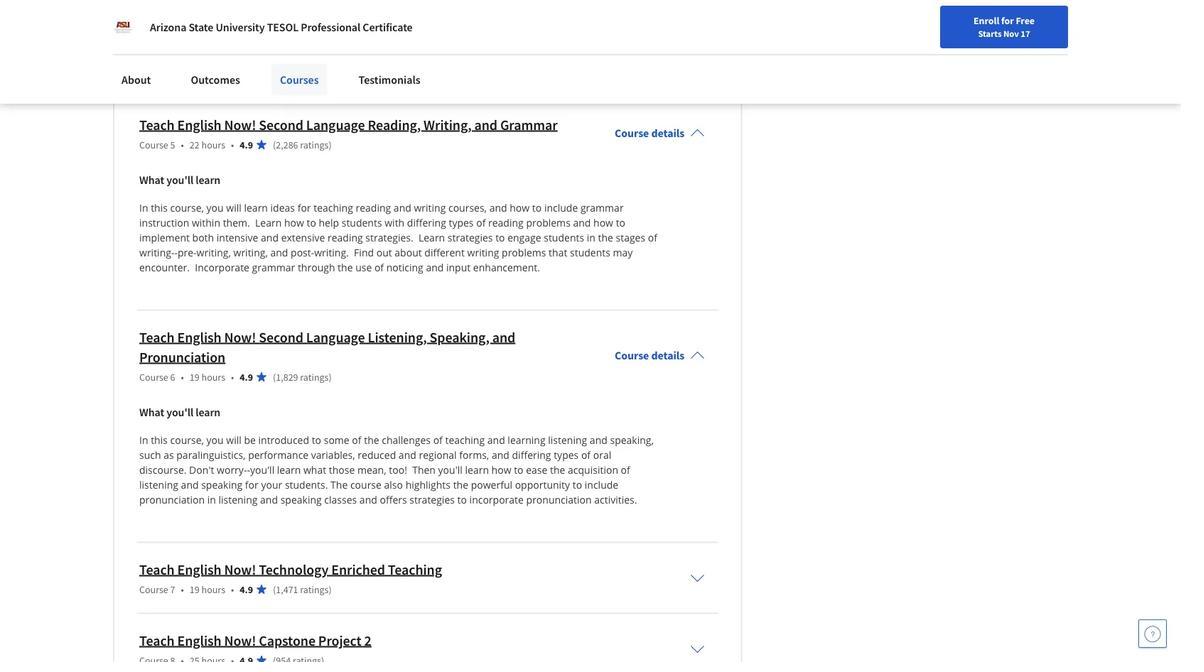 Task type: describe. For each thing, give the bounding box(es) containing it.
course 6 • 19 hours •
[[139, 371, 234, 384]]

paralinguistics,
[[176, 449, 246, 462]]

english for teach english now! second language reading, writing, and grammar
[[177, 116, 221, 134]]

1,829
[[276, 371, 298, 384]]

how up extensive in the left of the page
[[284, 216, 304, 230]]

22
[[190, 139, 200, 152]]

1 vertical spatial students
[[544, 231, 584, 245]]

acquisition
[[568, 464, 618, 477]]

( 2,286 ratings )
[[273, 139, 332, 152]]

opportunity
[[515, 478, 570, 492]]

2 pronunciation from the left
[[526, 493, 592, 507]]

you for teach english now! second language reading, writing, and grammar
[[207, 201, 224, 215]]

differing inside in this course, you will learn ideas for teaching reading and writing courses, and how to include grammar instruction within them.  learn how to help students with differing types of reading problems and how to implement both intensive and extensive reading strategies.  learn strategies to engage students in the stages of writing--pre-writing, writing, and post-writing.  find out about different writing problems that students may encounter.  incorporate grammar through the use of noticing and input enhancement.
[[407, 216, 446, 230]]

technology
[[259, 561, 329, 579]]

you for teach english now! second language listening, speaking, and pronunciation
[[207, 434, 224, 447]]

to left incorporate
[[457, 493, 467, 507]]

teach english now! second language reading, writing, and grammar link
[[139, 116, 558, 134]]

of down speaking,
[[621, 464, 630, 477]]

teach english now! second language reading, writing, and grammar
[[139, 116, 558, 134]]

testimonials link
[[350, 64, 429, 95]]

1 vertical spatial writing
[[467, 246, 499, 260]]

0 vertical spatial teaching
[[256, 63, 297, 77]]

) for teaching
[[329, 584, 332, 596]]

1 horizontal spatial grammar
[[581, 201, 624, 215]]

to left engage
[[495, 231, 505, 245]]

types inside in this course, you will learn ideas for teaching reading and writing courses, and how to include grammar instruction within them.  learn how to help students with differing types of reading problems and how to implement both intensive and extensive reading strategies.  learn strategies to engage students in the stages of writing--pre-writing, writing, and post-writing.  find out about different writing problems that students may encounter.  incorporate grammar through the use of noticing and input enhancement.
[[449, 216, 474, 230]]

with
[[385, 216, 405, 230]]

of up regional
[[433, 434, 443, 447]]

your for own
[[209, 63, 231, 77]]

introduced
[[258, 434, 309, 447]]

you'll down the course 6 • 19 hours •
[[166, 406, 193, 420]]

learning
[[508, 434, 546, 447]]

what you'll learn for teach english now! second language listening, speaking, and pronunciation
[[139, 406, 220, 420]]

outcomes
[[191, 72, 240, 87]]

classroom
[[225, 40, 274, 54]]

manage
[[162, 40, 199, 54]]

2 horizontal spatial listening
[[548, 434, 587, 447]]

teaching
[[388, 561, 442, 579]]

writing.
[[314, 246, 349, 260]]

enroll
[[974, 14, 1000, 27]]

0 vertical spatial writing
[[414, 201, 446, 215]]

the up may at top
[[598, 231, 613, 245]]

teach english now! second language listening, speaking, and pronunciation link
[[139, 329, 515, 367]]

of right stages
[[648, 231, 657, 245]]

within
[[192, 216, 220, 230]]

classes
[[324, 493, 357, 507]]

course details button for teach english now! second language reading, writing, and grammar
[[603, 107, 716, 161]]

lesson
[[327, 17, 358, 31]]

how up may at top
[[594, 216, 613, 230]]

highlights
[[406, 478, 451, 492]]

1 vertical spatial reading
[[488, 216, 524, 230]]

in for teach english now! second language listening, speaking, and pronunciation
[[139, 434, 148, 447]]

single
[[297, 17, 325, 31]]

grammar
[[500, 116, 558, 134]]

ratings for listening,
[[300, 371, 329, 384]]

2
[[364, 632, 372, 650]]

your for classroom
[[201, 40, 223, 54]]

2 vertical spatial reading
[[328, 231, 363, 245]]

what for teach english now! second language reading, writing, and grammar
[[139, 174, 164, 188]]

include inside in this course, you will be introduced to some of the challenges of teaching and learning listening and speaking, such as paralinguistics, performance variables, reduced and regional forms, and differing types of oral discourse. don't worry--you'll learn what those mean, too!  then you'll learn how to ease the acquisition of listening and speaking for your students. the course also highlights the powerful opportunity to include pronunciation in listening and speaking classes and offers strategies to incorporate pronunciation activities.
[[585, 478, 618, 492]]

manage your classroom schedule
[[162, 40, 319, 54]]

testimonials
[[359, 72, 421, 87]]

arizona state university tesol professional certificate
[[150, 20, 413, 34]]

in this course, you will be introduced to some of the challenges of teaching and learning listening and speaking, such as paralinguistics, performance variables, reduced and regional forms, and differing types of oral discourse. don't worry--you'll learn what those mean, too!  then you'll learn how to ease the acquisition of listening and speaking for your students. the course also highlights the powerful opportunity to include pronunciation in listening and speaking classes and offers strategies to incorporate pronunciation activities.
[[139, 434, 656, 507]]

of down courses,
[[476, 216, 486, 230]]

don't
[[189, 464, 214, 477]]

• right '6'
[[181, 371, 184, 384]]

the left the use
[[338, 261, 353, 275]]

you'll down regional
[[438, 464, 463, 477]]

you'll down the performance
[[250, 464, 274, 477]]

challenges
[[382, 434, 431, 447]]

2 vertical spatial students
[[570, 246, 610, 260]]

for inside enroll for free starts nov 17
[[1001, 14, 1014, 27]]

to up extensive in the left of the page
[[307, 216, 316, 230]]

1 vertical spatial speaking
[[280, 493, 322, 507]]

2 writing, from the left
[[233, 246, 268, 260]]

strategies.
[[366, 231, 413, 245]]

0 vertical spatial reading
[[356, 201, 391, 215]]

teaching inside in this course, you will be introduced to some of the challenges of teaching and learning listening and speaking, such as paralinguistics, performance variables, reduced and regional forms, and differing types of oral discourse. don't worry--you'll learn what those mean, too!  then you'll learn how to ease the acquisition of listening and speaking for your students. the course also highlights the powerful opportunity to include pronunciation in listening and speaking classes and offers strategies to incorporate pronunciation activities.
[[445, 434, 485, 447]]

ease
[[526, 464, 548, 477]]

course
[[350, 478, 382, 492]]

nov
[[1004, 28, 1019, 39]]

input
[[446, 261, 471, 275]]

state
[[189, 20, 213, 34]]

speaking,
[[430, 329, 490, 347]]

- inside in this course, you will be introduced to some of the challenges of teaching and learning listening and speaking, such as paralinguistics, performance variables, reduced and regional forms, and differing types of oral discourse. don't worry--you'll learn what those mean, too!  then you'll learn how to ease the acquisition of listening and speaking for your students. the course also highlights the powerful opportunity to include pronunciation in listening and speaking classes and offers strategies to incorporate pronunciation activities.
[[247, 464, 250, 477]]

what
[[303, 464, 326, 477]]

of right some
[[352, 434, 361, 447]]

and inside teach english now! second language listening, speaking, and pronunciation
[[492, 329, 515, 347]]

some
[[324, 434, 349, 447]]

details for teach english now! second language reading, writing, and grammar
[[651, 127, 685, 141]]

will for teach english now! second language listening, speaking, and pronunciation
[[226, 434, 242, 447]]

in inside in this course, you will be introduced to some of the challenges of teaching and learning listening and speaking, such as paralinguistics, performance variables, reduced and regional forms, and differing types of oral discourse. don't worry--you'll learn what those mean, too!  then you'll learn how to ease the acquisition of listening and speaking for your students. the course also highlights the powerful opportunity to include pronunciation in listening and speaking classes and offers strategies to incorporate pronunciation activities.
[[207, 493, 216, 507]]

activities.
[[594, 493, 637, 507]]

different
[[425, 246, 465, 260]]

worry-
[[217, 464, 247, 477]]

language for reading,
[[306, 116, 365, 134]]

second for listening,
[[259, 329, 303, 347]]

enriched
[[331, 561, 385, 579]]

course details for teach english now! second language reading, writing, and grammar
[[615, 127, 685, 141]]

differing inside in this course, you will be introduced to some of the challenges of teaching and learning listening and speaking, such as paralinguistics, performance variables, reduced and regional forms, and differing types of oral discourse. don't worry--you'll learn what those mean, too!  then you'll learn how to ease the acquisition of listening and speaking for your students. the course also highlights the powerful opportunity to include pronunciation in listening and speaking classes and offers strategies to incorporate pronunciation activities.
[[512, 449, 551, 462]]

• right 7
[[181, 584, 184, 596]]

students.
[[285, 478, 328, 492]]

17
[[1021, 28, 1030, 39]]

5
[[170, 139, 175, 152]]

the right ease
[[550, 464, 565, 477]]

4.9 for teach english now! second language listening, speaking, and pronunciation
[[240, 371, 253, 384]]

project
[[318, 632, 362, 650]]

discourse.
[[139, 464, 187, 477]]

of right the use
[[375, 261, 384, 275]]

to left some
[[312, 434, 321, 447]]

teach english now! capstone project 2 link
[[139, 632, 372, 650]]

learn down forms,
[[465, 464, 489, 477]]

them.
[[223, 216, 250, 230]]

writing-
[[139, 246, 174, 260]]

learn down 22
[[196, 174, 220, 188]]

too!
[[389, 464, 407, 477]]

performance
[[248, 449, 309, 462]]

language for listening,
[[306, 329, 365, 347]]

to up stages
[[616, 216, 625, 230]]

now! for teach english now! second language reading, writing, and grammar
[[224, 116, 256, 134]]

use
[[355, 261, 372, 275]]

4.9 for teach english now! technology enriched teaching
[[240, 584, 253, 596]]

be
[[244, 434, 256, 447]]

• left 1,829
[[231, 371, 234, 384]]

in this course, you will learn ideas for teaching reading and writing courses, and how to include grammar instruction within them.  learn how to help students with differing types of reading problems and how to implement both intensive and extensive reading strategies.  learn strategies to engage students in the stages of writing--pre-writing, writing, and post-writing.  find out about different writing problems that students may encounter.  incorporate grammar through the use of noticing and input enhancement.
[[139, 201, 660, 275]]

mean,
[[357, 464, 386, 477]]

variables,
[[311, 449, 355, 462]]

course 5 • 22 hours •
[[139, 139, 234, 152]]

oral
[[593, 449, 611, 462]]

enhancement.
[[473, 261, 540, 275]]

also
[[384, 478, 403, 492]]

that
[[549, 246, 567, 260]]

out
[[376, 246, 392, 260]]

will for teach english now! second language reading, writing, and grammar
[[226, 201, 242, 215]]

course details for teach english now! second language listening, speaking, and pronunciation
[[615, 349, 685, 363]]

help
[[319, 216, 339, 230]]

course, for teach english now! second language reading, writing, and grammar
[[170, 201, 204, 215]]

pronunciation
[[139, 349, 225, 367]]

powerful
[[471, 478, 512, 492]]

( for teaching
[[273, 584, 276, 596]]

pre-
[[178, 246, 197, 260]]

hours for teach english now! second language listening, speaking, and pronunciation
[[202, 371, 225, 384]]

english for teach english now! second language listening, speaking, and pronunciation
[[177, 329, 221, 347]]

create a complete plan for a single lesson
[[162, 17, 358, 31]]

the
[[331, 478, 348, 492]]

• right 22
[[231, 139, 234, 152]]

7
[[170, 584, 175, 596]]

course, for teach english now! second language listening, speaking, and pronunciation
[[170, 434, 204, 447]]

of left oral
[[581, 449, 591, 462]]

this for teach english now! second language listening, speaking, and pronunciation
[[151, 434, 168, 447]]

engage
[[508, 231, 541, 245]]

complete
[[203, 17, 248, 31]]

2,286
[[276, 139, 298, 152]]

1 vertical spatial learn
[[419, 231, 445, 245]]



Task type: locate. For each thing, give the bounding box(es) containing it.
0 vertical spatial 19
[[190, 371, 200, 384]]

1 horizontal spatial in
[[587, 231, 596, 245]]

reading up 'with'
[[356, 201, 391, 215]]

0 horizontal spatial include
[[544, 201, 578, 215]]

stages
[[616, 231, 645, 245]]

0 vertical spatial language
[[306, 116, 365, 134]]

1,471
[[276, 584, 298, 596]]

1 ) from the top
[[329, 139, 332, 152]]

listening,
[[368, 329, 427, 347]]

you'll down course 5 • 22 hours •
[[166, 174, 193, 188]]

teach inside teach english now! second language listening, speaking, and pronunciation
[[139, 329, 175, 347]]

2 this from the top
[[151, 434, 168, 447]]

types
[[449, 216, 474, 230], [554, 449, 579, 462]]

in inside in this course, you will be introduced to some of the challenges of teaching and learning listening and speaking, such as paralinguistics, performance variables, reduced and regional forms, and differing types of oral discourse. don't worry--you'll learn what those mean, too!  then you'll learn how to ease the acquisition of listening and speaking for your students. the course also highlights the powerful opportunity to include pronunciation in listening and speaking classes and offers strategies to incorporate pronunciation activities.
[[139, 434, 148, 447]]

what for teach english now! second language listening, speaking, and pronunciation
[[139, 406, 164, 420]]

details for teach english now! second language listening, speaking, and pronunciation
[[651, 349, 685, 363]]

you up within
[[207, 201, 224, 215]]

2 course, from the top
[[170, 434, 204, 447]]

include down acquisition
[[585, 478, 618, 492]]

1 horizontal spatial writing,
[[233, 246, 268, 260]]

hours right 7
[[202, 584, 225, 596]]

1 writing, from the left
[[197, 246, 231, 260]]

writing,
[[197, 246, 231, 260], [233, 246, 268, 260]]

strategies up different
[[448, 231, 493, 245]]

teach english now! capstone project 2
[[139, 632, 372, 650]]

english for teach english now! capstone project 2
[[177, 632, 221, 650]]

3 hours from the top
[[202, 584, 225, 596]]

0 horizontal spatial in
[[207, 493, 216, 507]]

you inside in this course, you will be introduced to some of the challenges of teaching and learning listening and speaking, such as paralinguistics, performance variables, reduced and regional forms, and differing types of oral discourse. don't worry--you'll learn what those mean, too!  then you'll learn how to ease the acquisition of listening and speaking for your students. the course also highlights the powerful opportunity to include pronunciation in listening and speaking classes and offers strategies to incorporate pronunciation activities.
[[207, 434, 224, 447]]

to left ease
[[514, 464, 524, 477]]

students up that
[[544, 231, 584, 245]]

1 vertical spatial 4.9
[[240, 371, 253, 384]]

2 course details button from the top
[[603, 319, 716, 393]]

2 vertical spatial hours
[[202, 584, 225, 596]]

grammar down post-
[[252, 261, 295, 275]]

• right 5
[[181, 139, 184, 152]]

arizona
[[150, 20, 186, 34]]

in
[[139, 201, 148, 215], [139, 434, 148, 447]]

1 what you'll learn from the top
[[139, 174, 220, 188]]

include up that
[[544, 201, 578, 215]]

teach up pronunciation
[[139, 329, 175, 347]]

2 vertical spatial your
[[261, 478, 282, 492]]

1 vertical spatial course details
[[615, 349, 685, 363]]

1 vertical spatial -
[[247, 464, 250, 477]]

1 course, from the top
[[170, 201, 204, 215]]

1 vertical spatial include
[[585, 478, 618, 492]]

how
[[510, 201, 530, 215], [284, 216, 304, 230], [594, 216, 613, 230], [492, 464, 511, 477]]

0 vertical spatial course details
[[615, 127, 685, 141]]

2 what from the top
[[139, 406, 164, 420]]

2 vertical spatial )
[[329, 584, 332, 596]]

2 vertical spatial ratings
[[300, 584, 329, 596]]

show notifications image
[[989, 18, 1006, 35]]

your down state
[[201, 40, 223, 54]]

your inside in this course, you will be introduced to some of the challenges of teaching and learning listening and speaking, such as paralinguistics, performance variables, reduced and regional forms, and differing types of oral discourse. don't worry--you'll learn what those mean, too!  then you'll learn how to ease the acquisition of listening and speaking for your students. the course also highlights the powerful opportunity to include pronunciation in listening and speaking classes and offers strategies to incorporate pronunciation activities.
[[261, 478, 282, 492]]

language inside teach english now! second language listening, speaking, and pronunciation
[[306, 329, 365, 347]]

1 horizontal spatial types
[[554, 449, 579, 462]]

( down teach english now! second language listening, speaking, and pronunciation
[[273, 371, 276, 384]]

2 vertical spatial 4.9
[[240, 584, 253, 596]]

1 vertical spatial in
[[139, 434, 148, 447]]

writing
[[414, 201, 446, 215], [467, 246, 499, 260]]

0 vertical spatial in
[[587, 231, 596, 245]]

types up acquisition
[[554, 449, 579, 462]]

) for reading,
[[329, 139, 332, 152]]

1 will from the top
[[226, 201, 242, 215]]

1 horizontal spatial speaking
[[280, 493, 322, 507]]

2 ( from the top
[[273, 371, 276, 384]]

to down acquisition
[[573, 478, 582, 492]]

1 horizontal spatial a
[[289, 17, 295, 31]]

1 ( from the top
[[273, 139, 276, 152]]

1 horizontal spatial differing
[[512, 449, 551, 462]]

1 teach from the top
[[139, 116, 175, 134]]

0 vertical spatial ratings
[[300, 139, 329, 152]]

for inside in this course, you will learn ideas for teaching reading and writing courses, and how to include grammar instruction within them.  learn how to help students with differing types of reading problems and how to implement both intensive and extensive reading strategies.  learn strategies to engage students in the stages of writing--pre-writing, writing, and post-writing.  find out about different writing problems that students may encounter.  incorporate grammar through the use of noticing and input enhancement.
[[298, 201, 311, 215]]

in down the don't
[[207, 493, 216, 507]]

4.9 for teach english now! second language reading, writing, and grammar
[[240, 139, 253, 152]]

•
[[181, 139, 184, 152], [231, 139, 234, 152], [181, 371, 184, 384], [231, 371, 234, 384], [181, 584, 184, 596], [231, 584, 234, 596]]

0 vertical spatial -
[[174, 246, 178, 260]]

1 vertical spatial types
[[554, 449, 579, 462]]

0 horizontal spatial writing
[[414, 201, 446, 215]]

hours for teach english now! technology enriched teaching
[[202, 584, 225, 596]]

0 vertical spatial differing
[[407, 216, 446, 230]]

1 vertical spatial hours
[[202, 371, 225, 384]]

2 vertical spatial teaching
[[445, 434, 485, 447]]

2 19 from the top
[[190, 584, 200, 596]]

0 horizontal spatial a
[[195, 17, 201, 31]]

teach for teach english now! second language listening, speaking, and pronunciation
[[139, 329, 175, 347]]

0 vertical spatial what you'll learn
[[139, 174, 220, 188]]

) down teach english now! second language listening, speaking, and pronunciation link
[[329, 371, 332, 384]]

learn inside in this course, you will learn ideas for teaching reading and writing courses, and how to include grammar instruction within them.  learn how to help students with differing types of reading problems and how to implement both intensive and extensive reading strategies.  learn strategies to engage students in the stages of writing--pre-writing, writing, and post-writing.  find out about different writing problems that students may encounter.  incorporate grammar through the use of noticing and input enhancement.
[[244, 201, 268, 215]]

your down the performance
[[261, 478, 282, 492]]

for right ideas
[[298, 201, 311, 215]]

0 vertical spatial learn
[[255, 216, 282, 230]]

writing, up incorporate
[[197, 246, 231, 260]]

0 vertical spatial will
[[226, 201, 242, 215]]

4.9 left 1,829
[[240, 371, 253, 384]]

plan
[[250, 17, 271, 31]]

3 ratings from the top
[[300, 584, 329, 596]]

1 pronunciation from the left
[[139, 493, 205, 507]]

- down be
[[247, 464, 250, 477]]

hours right 22
[[202, 139, 225, 152]]

1 now! from the top
[[224, 116, 256, 134]]

noticing
[[386, 261, 423, 275]]

will inside in this course, you will learn ideas for teaching reading and writing courses, and how to include grammar instruction within them.  learn how to help students with differing types of reading problems and how to implement both intensive and extensive reading strategies.  learn strategies to engage students in the stages of writing--pre-writing, writing, and post-writing.  find out about different writing problems that students may encounter.  incorporate grammar through the use of noticing and input enhancement.
[[226, 201, 242, 215]]

teach down 7
[[139, 632, 175, 650]]

now! for teach english now! technology enriched teaching
[[224, 561, 256, 579]]

for down worry-
[[245, 478, 259, 492]]

ratings right 1,829
[[300, 371, 329, 384]]

now! down outcomes
[[224, 116, 256, 134]]

for inside in this course, you will be introduced to some of the challenges of teaching and learning listening and speaking, such as paralinguistics, performance variables, reduced and regional forms, and differing types of oral discourse. don't worry--you'll learn what those mean, too!  then you'll learn how to ease the acquisition of listening and speaking for your students. the course also highlights the powerful opportunity to include pronunciation in listening and speaking classes and offers strategies to incorporate pronunciation activities.
[[245, 478, 259, 492]]

this inside in this course, you will be introduced to some of the challenges of teaching and learning listening and speaking, such as paralinguistics, performance variables, reduced and regional forms, and differing types of oral discourse. don't worry--you'll learn what those mean, too!  then you'll learn how to ease the acquisition of listening and speaking for your students. the course also highlights the powerful opportunity to include pronunciation in listening and speaking classes and offers strategies to incorporate pronunciation activities.
[[151, 434, 168, 447]]

) for listening,
[[329, 371, 332, 384]]

course for teach english now! technology enriched teaching
[[139, 584, 168, 596]]

course, inside in this course, you will be introduced to some of the challenges of teaching and learning listening and speaking, such as paralinguistics, performance variables, reduced and regional forms, and differing types of oral discourse. don't worry--you'll learn what those mean, too!  then you'll learn how to ease the acquisition of listening and speaking for your students. the course also highlights the powerful opportunity to include pronunciation in listening and speaking classes and offers strategies to incorporate pronunciation activities.
[[170, 434, 204, 447]]

teach for teach english now! second language reading, writing, and grammar
[[139, 116, 175, 134]]

0 horizontal spatial -
[[174, 246, 178, 260]]

in left stages
[[587, 231, 596, 245]]

3 4.9 from the top
[[240, 584, 253, 596]]

2 course details from the top
[[615, 349, 685, 363]]

problems up engage
[[526, 216, 571, 230]]

listening down discourse.
[[139, 478, 178, 492]]

teaching down schedule
[[256, 63, 297, 77]]

1 vertical spatial course,
[[170, 434, 204, 447]]

what you'll learn
[[139, 174, 220, 188], [139, 406, 220, 420]]

will
[[226, 201, 242, 215], [226, 434, 242, 447]]

3 ) from the top
[[329, 584, 332, 596]]

2 vertical spatial (
[[273, 584, 276, 596]]

hours
[[202, 139, 225, 152], [202, 371, 225, 384], [202, 584, 225, 596]]

of
[[476, 216, 486, 230], [648, 231, 657, 245], [375, 261, 384, 275], [352, 434, 361, 447], [433, 434, 443, 447], [581, 449, 591, 462], [621, 464, 630, 477]]

teach english now! technology enriched teaching link
[[139, 561, 442, 579]]

speaking down worry-
[[201, 478, 243, 492]]

3 teach from the top
[[139, 561, 175, 579]]

in inside in this course, you will learn ideas for teaching reading and writing courses, and how to include grammar instruction within them.  learn how to help students with differing types of reading problems and how to implement both intensive and extensive reading strategies.  learn strategies to engage students in the stages of writing--pre-writing, writing, and post-writing.  find out about different writing problems that students may encounter.  incorporate grammar through the use of noticing and input enhancement.
[[587, 231, 596, 245]]

implement
[[139, 231, 190, 245]]

1 vertical spatial ratings
[[300, 371, 329, 384]]

teach english now! second language listening, speaking, and pronunciation
[[139, 329, 515, 367]]

english for teach english now! technology enriched teaching
[[177, 561, 221, 579]]

2 ) from the top
[[329, 371, 332, 384]]

differing
[[407, 216, 446, 230], [512, 449, 551, 462]]

courses
[[280, 72, 319, 87]]

teach up 7
[[139, 561, 175, 579]]

professional
[[301, 20, 360, 34]]

a
[[195, 17, 201, 31], [289, 17, 295, 31]]

about
[[395, 246, 422, 260]]

will left be
[[226, 434, 242, 447]]

2 teach from the top
[[139, 329, 175, 347]]

6
[[170, 371, 175, 384]]

1 a from the left
[[195, 17, 201, 31]]

course for teach english now! second language listening, speaking, and pronunciation
[[139, 371, 168, 384]]

in inside in this course, you will learn ideas for teaching reading and writing courses, and how to include grammar instruction within them.  learn how to help students with differing types of reading problems and how to implement both intensive and extensive reading strategies.  learn strategies to engage students in the stages of writing--pre-writing, writing, and post-writing.  find out about different writing problems that students may encounter.  incorporate grammar through the use of noticing and input enhancement.
[[139, 201, 148, 215]]

learn down the course 6 • 19 hours •
[[196, 406, 220, 420]]

details
[[651, 127, 685, 141], [651, 349, 685, 363]]

will inside in this course, you will be introduced to some of the challenges of teaching and learning listening and speaking, such as paralinguistics, performance variables, reduced and regional forms, and differing types of oral discourse. don't worry--you'll learn what those mean, too!  then you'll learn how to ease the acquisition of listening and speaking for your students. the course also highlights the powerful opportunity to include pronunciation in listening and speaking classes and offers strategies to incorporate pronunciation activities.
[[226, 434, 242, 447]]

1 4.9 from the top
[[240, 139, 253, 152]]

learn up different
[[419, 231, 445, 245]]

0 vertical spatial in
[[139, 201, 148, 215]]

2 details from the top
[[651, 349, 685, 363]]

reading up engage
[[488, 216, 524, 230]]

help center image
[[1144, 625, 1161, 643]]

( down teach english now! technology enriched teaching
[[273, 584, 276, 596]]

None search field
[[203, 9, 544, 37]]

19 for teach english now! second language listening, speaking, and pronunciation
[[190, 371, 200, 384]]

1 vertical spatial grammar
[[252, 261, 295, 275]]

0 vertical spatial students
[[342, 216, 382, 230]]

you up paralinguistics,
[[207, 434, 224, 447]]

course details
[[615, 127, 685, 141], [615, 349, 685, 363]]

course, up as
[[170, 434, 204, 447]]

intensive
[[217, 231, 258, 245]]

1 in from the top
[[139, 201, 148, 215]]

0 horizontal spatial grammar
[[252, 261, 295, 275]]

0 horizontal spatial listening
[[139, 478, 178, 492]]

2 language from the top
[[306, 329, 365, 347]]

1 vertical spatial you
[[207, 434, 224, 447]]

teaching inside in this course, you will learn ideas for teaching reading and writing courses, and how to include grammar instruction within them.  learn how to help students with differing types of reading problems and how to implement both intensive and extensive reading strategies.  learn strategies to engage students in the stages of writing--pre-writing, writing, and post-writing.  find out about different writing problems that students may encounter.  incorporate grammar through the use of noticing and input enhancement.
[[314, 201, 353, 215]]

this
[[151, 201, 168, 215], [151, 434, 168, 447]]

language
[[306, 116, 365, 134], [306, 329, 365, 347]]

university
[[216, 20, 265, 34]]

1 vertical spatial in
[[207, 493, 216, 507]]

1 vertical spatial 19
[[190, 584, 200, 596]]

( for listening,
[[273, 371, 276, 384]]

incorporate
[[195, 261, 249, 275]]

both
[[192, 231, 214, 245]]

the left powerful
[[453, 478, 468, 492]]

( for reading,
[[273, 139, 276, 152]]

as
[[164, 449, 174, 462]]

teaching
[[256, 63, 297, 77], [314, 201, 353, 215], [445, 434, 485, 447]]

students
[[342, 216, 382, 230], [544, 231, 584, 245], [570, 246, 610, 260]]

1 vertical spatial problems
[[502, 246, 546, 260]]

second up 1,829
[[259, 329, 303, 347]]

ratings right the 2,286
[[300, 139, 329, 152]]

1 19 from the top
[[190, 371, 200, 384]]

1 vertical spatial this
[[151, 434, 168, 447]]

1 vertical spatial what you'll learn
[[139, 406, 220, 420]]

offers
[[380, 493, 407, 507]]

0 vertical spatial course details button
[[603, 107, 716, 161]]

you'll
[[166, 174, 193, 188], [166, 406, 193, 420], [250, 464, 274, 477], [438, 464, 463, 477]]

enroll for free starts nov 17
[[974, 14, 1035, 39]]

then
[[412, 464, 436, 477]]

- up encounter.
[[174, 246, 178, 260]]

english left enroll at right top
[[909, 16, 943, 30]]

( up ideas
[[273, 139, 276, 152]]

1 vertical spatial teaching
[[314, 201, 353, 215]]

19 for teach english now! technology enriched teaching
[[190, 584, 200, 596]]

hours for teach english now! second language reading, writing, and grammar
[[202, 139, 225, 152]]

0 vertical spatial 4.9
[[240, 139, 253, 152]]

those
[[329, 464, 355, 477]]

0 vertical spatial strategies
[[448, 231, 493, 245]]

0 vertical spatial details
[[651, 127, 685, 141]]

in up such
[[139, 434, 148, 447]]

4.9 left 1,471
[[240, 584, 253, 596]]

2 hours from the top
[[202, 371, 225, 384]]

pronunciation
[[139, 493, 205, 507], [526, 493, 592, 507]]

2 what you'll learn from the top
[[139, 406, 220, 420]]

how inside in this course, you will be introduced to some of the challenges of teaching and learning listening and speaking, such as paralinguistics, performance variables, reduced and regional forms, and differing types of oral discourse. don't worry--you'll learn what those mean, too!  then you'll learn how to ease the acquisition of listening and speaking for your students. the course also highlights the powerful opportunity to include pronunciation in listening and speaking classes and offers strategies to incorporate pronunciation activities.
[[492, 464, 511, 477]]

what you'll learn for teach english now! second language reading, writing, and grammar
[[139, 174, 220, 188]]

types down courses,
[[449, 216, 474, 230]]

0 vertical spatial include
[[544, 201, 578, 215]]

1 vertical spatial strategies
[[410, 493, 455, 507]]

4 teach from the top
[[139, 632, 175, 650]]

1 language from the top
[[306, 116, 365, 134]]

the up reduced
[[364, 434, 379, 447]]

1 second from the top
[[259, 116, 303, 134]]

what you'll learn down the course 6 • 19 hours •
[[139, 406, 220, 420]]

grammar up stages
[[581, 201, 624, 215]]

2 will from the top
[[226, 434, 242, 447]]

in up instruction
[[139, 201, 148, 215]]

starts
[[978, 28, 1002, 39]]

now! for teach english now! second language listening, speaking, and pronunciation
[[224, 329, 256, 347]]

19
[[190, 371, 200, 384], [190, 584, 200, 596]]

teach for teach english now! capstone project 2
[[139, 632, 175, 650]]

tesol
[[267, 20, 299, 34]]

0 horizontal spatial pronunciation
[[139, 493, 205, 507]]

this for teach english now! second language reading, writing, and grammar
[[151, 201, 168, 215]]

1 vertical spatial language
[[306, 329, 365, 347]]

english inside teach english now! second language listening, speaking, and pronunciation
[[177, 329, 221, 347]]

post-
[[291, 246, 314, 260]]

a right create
[[195, 17, 201, 31]]

1 course details button from the top
[[603, 107, 716, 161]]

learn up them.
[[244, 201, 268, 215]]

arizona state university image
[[113, 17, 133, 37]]

1 vertical spatial )
[[329, 371, 332, 384]]

second for reading,
[[259, 116, 303, 134]]

4.9
[[240, 139, 253, 152], [240, 371, 253, 384], [240, 584, 253, 596]]

2 ratings from the top
[[300, 371, 329, 384]]

tips
[[299, 63, 317, 77]]

0 horizontal spatial teaching
[[256, 63, 297, 77]]

course 7 • 19 hours •
[[139, 584, 234, 596]]

1 ratings from the top
[[300, 139, 329, 152]]

this up such
[[151, 434, 168, 447]]

include inside in this course, you will learn ideas for teaching reading and writing courses, and how to include grammar instruction within them.  learn how to help students with differing types of reading problems and how to implement both intensive and extensive reading strategies.  learn strategies to engage students in the stages of writing--pre-writing, writing, and post-writing.  find out about different writing problems that students may encounter.  incorporate grammar through the use of noticing and input enhancement.
[[544, 201, 578, 215]]

0 horizontal spatial differing
[[407, 216, 446, 230]]

free
[[1016, 14, 1035, 27]]

strategies
[[448, 231, 493, 245], [410, 493, 455, 507]]

english up pronunciation
[[177, 329, 221, 347]]

how up powerful
[[492, 464, 511, 477]]

teaching up forms,
[[445, 434, 485, 447]]

0 vertical spatial hours
[[202, 139, 225, 152]]

1 vertical spatial what
[[139, 406, 164, 420]]

second inside teach english now! second language listening, speaking, and pronunciation
[[259, 329, 303, 347]]

2 in from the top
[[139, 434, 148, 447]]

3 ( from the top
[[273, 584, 276, 596]]

0 vertical spatial types
[[449, 216, 474, 230]]

you
[[207, 201, 224, 215], [207, 434, 224, 447]]

0 vertical spatial second
[[259, 116, 303, 134]]

to
[[532, 201, 542, 215], [307, 216, 316, 230], [616, 216, 625, 230], [495, 231, 505, 245], [312, 434, 321, 447], [514, 464, 524, 477], [573, 478, 582, 492], [457, 493, 467, 507]]

0 vertical spatial grammar
[[581, 201, 624, 215]]

0 horizontal spatial learn
[[255, 216, 282, 230]]

1 horizontal spatial learn
[[419, 231, 445, 245]]

reading
[[356, 201, 391, 215], [488, 216, 524, 230], [328, 231, 363, 245]]

teach english now! technology enriched teaching
[[139, 561, 442, 579]]

for right plan
[[273, 17, 287, 31]]

own
[[233, 63, 254, 77]]

ratings for reading,
[[300, 139, 329, 152]]

what
[[139, 174, 164, 188], [139, 406, 164, 420]]

0 vertical spatial listening
[[548, 434, 587, 447]]

in for teach english now! second language reading, writing, and grammar
[[139, 201, 148, 215]]

3 now! from the top
[[224, 561, 256, 579]]

forms,
[[459, 449, 489, 462]]

2 now! from the top
[[224, 329, 256, 347]]

1 horizontal spatial include
[[585, 478, 618, 492]]

1 horizontal spatial writing
[[467, 246, 499, 260]]

19 right '6'
[[190, 371, 200, 384]]

0 vertical spatial speaking
[[201, 478, 243, 492]]

2 you from the top
[[207, 434, 224, 447]]

2 second from the top
[[259, 329, 303, 347]]

to up engage
[[532, 201, 542, 215]]

strategies inside in this course, you will learn ideas for teaching reading and writing courses, and how to include grammar instruction within them.  learn how to help students with differing types of reading problems and how to implement both intensive and extensive reading strategies.  learn strategies to engage students in the stages of writing--pre-writing, writing, and post-writing.  find out about different writing problems that students may encounter.  incorporate grammar through the use of noticing and input enhancement.
[[448, 231, 493, 245]]

0 vertical spatial you
[[207, 201, 224, 215]]

0 vertical spatial your
[[201, 40, 223, 54]]

second
[[259, 116, 303, 134], [259, 329, 303, 347]]

1 vertical spatial course details button
[[603, 319, 716, 393]]

english inside english button
[[909, 16, 943, 30]]

may
[[613, 246, 633, 260]]

what up instruction
[[139, 174, 164, 188]]

now! left the capstone
[[224, 632, 256, 650]]

language up ( 2,286 ratings )
[[306, 116, 365, 134]]

0 horizontal spatial speaking
[[201, 478, 243, 492]]

compose your own teaching tips
[[162, 63, 317, 77]]

speaking,
[[610, 434, 654, 447]]

0 horizontal spatial types
[[449, 216, 474, 230]]

course for teach english now! second language reading, writing, and grammar
[[139, 139, 168, 152]]

1 horizontal spatial listening
[[219, 493, 258, 507]]

differing down learning
[[512, 449, 551, 462]]

how up engage
[[510, 201, 530, 215]]

problems down engage
[[502, 246, 546, 260]]

1 horizontal spatial teaching
[[314, 201, 353, 215]]

the
[[598, 231, 613, 245], [338, 261, 353, 275], [364, 434, 379, 447], [550, 464, 565, 477], [453, 478, 468, 492]]

in
[[587, 231, 596, 245], [207, 493, 216, 507]]

2 horizontal spatial teaching
[[445, 434, 485, 447]]

1 vertical spatial listening
[[139, 478, 178, 492]]

1 hours from the top
[[202, 139, 225, 152]]

course,
[[170, 201, 204, 215], [170, 434, 204, 447]]

language up ( 1,829 ratings )
[[306, 329, 365, 347]]

0 horizontal spatial writing,
[[197, 246, 231, 260]]

19 right 7
[[190, 584, 200, 596]]

) down the enriched
[[329, 584, 332, 596]]

what up such
[[139, 406, 164, 420]]

course details button for teach english now! second language listening, speaking, and pronunciation
[[603, 319, 716, 393]]

1 this from the top
[[151, 201, 168, 215]]

courses,
[[448, 201, 487, 215]]

find
[[354, 246, 374, 260]]

and
[[474, 116, 498, 134], [394, 201, 411, 215], [489, 201, 507, 215], [573, 216, 591, 230], [261, 231, 279, 245], [270, 246, 288, 260], [426, 261, 444, 275], [492, 329, 515, 347], [487, 434, 505, 447], [590, 434, 608, 447], [399, 449, 416, 462], [492, 449, 510, 462], [181, 478, 199, 492], [260, 493, 278, 507], [360, 493, 377, 507]]

this inside in this course, you will learn ideas for teaching reading and writing courses, and how to include grammar instruction within them.  learn how to help students with differing types of reading problems and how to implement both intensive and extensive reading strategies.  learn strategies to engage students in the stages of writing--pre-writing, writing, and post-writing.  find out about different writing problems that students may encounter.  incorporate grammar through the use of noticing and input enhancement.
[[151, 201, 168, 215]]

0 vertical spatial what
[[139, 174, 164, 188]]

1 vertical spatial details
[[651, 349, 685, 363]]

teach for teach english now! technology enriched teaching
[[139, 561, 175, 579]]

- inside in this course, you will learn ideas for teaching reading and writing courses, and how to include grammar instruction within them.  learn how to help students with differing types of reading problems and how to implement both intensive and extensive reading strategies.  learn strategies to engage students in the stages of writing--pre-writing, writing, and post-writing.  find out about different writing problems that students may encounter.  incorporate grammar through the use of noticing and input enhancement.
[[174, 246, 178, 260]]

2 4.9 from the top
[[240, 371, 253, 384]]

2 a from the left
[[289, 17, 295, 31]]

course, inside in this course, you will learn ideas for teaching reading and writing courses, and how to include grammar instruction within them.  learn how to help students with differing types of reading problems and how to implement both intensive and extensive reading strategies.  learn strategies to engage students in the stages of writing--pre-writing, writing, and post-writing.  find out about different writing problems that students may encounter.  incorporate grammar through the use of noticing and input enhancement.
[[170, 201, 204, 215]]

1 details from the top
[[651, 127, 685, 141]]

1 horizontal spatial pronunciation
[[526, 493, 592, 507]]

reading up writing.
[[328, 231, 363, 245]]

ratings for teaching
[[300, 584, 329, 596]]

1 horizontal spatial -
[[247, 464, 250, 477]]

0 vertical spatial (
[[273, 139, 276, 152]]

now! for teach english now! capstone project 2
[[224, 632, 256, 650]]

now! left technology
[[224, 561, 256, 579]]

now! inside teach english now! second language listening, speaking, and pronunciation
[[224, 329, 256, 347]]

1 you from the top
[[207, 201, 224, 215]]

4.9 left the 2,286
[[240, 139, 253, 152]]

you inside in this course, you will learn ideas for teaching reading and writing courses, and how to include grammar instruction within them.  learn how to help students with differing types of reading problems and how to implement both intensive and extensive reading strategies.  learn strategies to engage students in the stages of writing--pre-writing, writing, and post-writing.  find out about different writing problems that students may encounter.  incorporate grammar through the use of noticing and input enhancement.
[[207, 201, 224, 215]]

english up 22
[[177, 116, 221, 134]]

0 vertical spatial problems
[[526, 216, 571, 230]]

1 what from the top
[[139, 174, 164, 188]]

types inside in this course, you will be introduced to some of the challenges of teaching and learning listening and speaking, such as paralinguistics, performance variables, reduced and regional forms, and differing types of oral discourse. don't worry--you'll learn what those mean, too!  then you'll learn how to ease the acquisition of listening and speaking for your students. the course also highlights the powerful opportunity to include pronunciation in listening and speaking classes and offers strategies to incorporate pronunciation activities.
[[554, 449, 579, 462]]

4 now! from the top
[[224, 632, 256, 650]]

1 vertical spatial your
[[209, 63, 231, 77]]

will up them.
[[226, 201, 242, 215]]

about
[[122, 72, 151, 87]]

writing, down intensive
[[233, 246, 268, 260]]

course details button
[[603, 107, 716, 161], [603, 319, 716, 393]]

learn down the performance
[[277, 464, 301, 477]]

1 vertical spatial will
[[226, 434, 242, 447]]

students up find
[[342, 216, 382, 230]]

strategies inside in this course, you will be introduced to some of the challenges of teaching and learning listening and speaking, such as paralinguistics, performance variables, reduced and regional forms, and differing types of oral discourse. don't worry--you'll learn what those mean, too!  then you'll learn how to ease the acquisition of listening and speaking for your students. the course also highlights the powerful opportunity to include pronunciation in listening and speaking classes and offers strategies to incorporate pronunciation activities.
[[410, 493, 455, 507]]

• left 1,471
[[231, 584, 234, 596]]

1 course details from the top
[[615, 127, 685, 141]]

teach up 5
[[139, 116, 175, 134]]



Task type: vqa. For each thing, say whether or not it's contained in the screenshot.
the Online Degrees popup button
no



